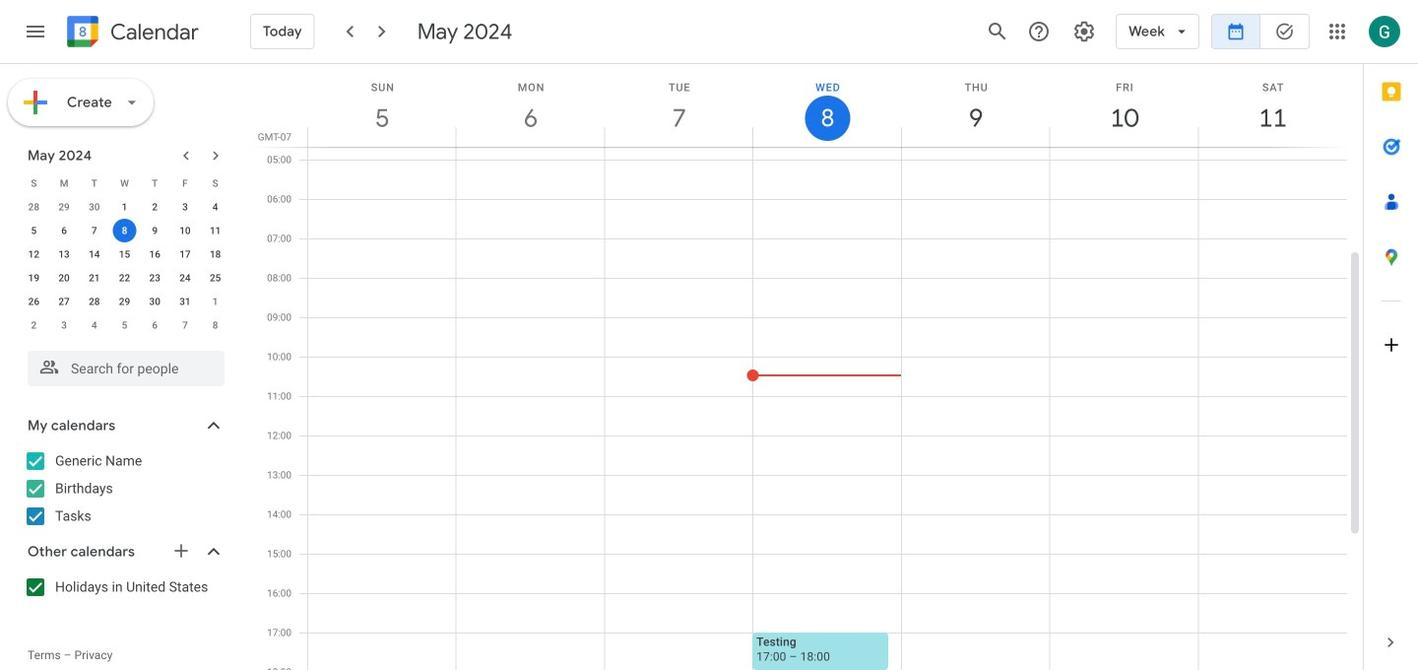 Task type: describe. For each thing, give the bounding box(es) containing it.
may 2024 grid
[[19, 171, 231, 337]]

4 row from the top
[[19, 242, 231, 266]]

20 element
[[52, 266, 76, 290]]

june 6 element
[[143, 313, 167, 337]]

settings menu image
[[1073, 20, 1097, 43]]

13 element
[[52, 242, 76, 266]]

june 7 element
[[173, 313, 197, 337]]

main drawer image
[[24, 20, 47, 43]]

june 5 element
[[113, 313, 136, 337]]

14 element
[[83, 242, 106, 266]]

25 element
[[204, 266, 227, 290]]

4 element
[[204, 195, 227, 219]]

28 element
[[83, 290, 106, 313]]

tuesday, may 7 element
[[605, 64, 754, 147]]

4 column header from the left
[[753, 64, 902, 147]]

heading inside calendar element
[[106, 20, 199, 44]]

april 30 element
[[83, 195, 106, 219]]

6 element
[[52, 219, 76, 242]]

calendar element
[[63, 12, 199, 55]]

7 element
[[83, 219, 106, 242]]

5 column header from the left
[[901, 64, 1051, 147]]

11 element
[[204, 219, 227, 242]]

27 element
[[52, 290, 76, 313]]

5 element
[[22, 219, 46, 242]]

10 element
[[173, 219, 197, 242]]

7 column header from the left
[[1198, 64, 1348, 147]]

june 3 element
[[52, 313, 76, 337]]

june 4 element
[[83, 313, 106, 337]]

19 element
[[22, 266, 46, 290]]

9 element
[[143, 219, 167, 242]]

24 element
[[173, 266, 197, 290]]



Task type: vqa. For each thing, say whether or not it's contained in the screenshot.
25 element
yes



Task type: locate. For each thing, give the bounding box(es) containing it.
add other calendars image
[[171, 541, 191, 561]]

3 row from the top
[[19, 219, 231, 242]]

2 row from the top
[[19, 195, 231, 219]]

1 element
[[113, 195, 136, 219]]

heading
[[106, 20, 199, 44]]

3 element
[[173, 195, 197, 219]]

Search for people text field
[[39, 351, 213, 386]]

17 element
[[173, 242, 197, 266]]

31 element
[[173, 290, 197, 313]]

22 element
[[113, 266, 136, 290]]

2 element
[[143, 195, 167, 219]]

april 29 element
[[52, 195, 76, 219]]

sunday, may 5 element
[[308, 64, 457, 147]]

june 8 element
[[204, 313, 227, 337]]

5 row from the top
[[19, 266, 231, 290]]

cell inside may 2024 grid
[[110, 219, 140, 242]]

wednesday, may 8, today element
[[754, 64, 902, 147]]

row
[[19, 171, 231, 195], [19, 195, 231, 219], [19, 219, 231, 242], [19, 242, 231, 266], [19, 266, 231, 290], [19, 290, 231, 313], [19, 313, 231, 337]]

1 column header from the left
[[307, 64, 457, 147]]

7 row from the top
[[19, 313, 231, 337]]

monday, may 6 element
[[457, 64, 605, 147]]

cell
[[110, 219, 140, 242]]

1 row from the top
[[19, 171, 231, 195]]

tab list
[[1365, 64, 1419, 615]]

12 element
[[22, 242, 46, 266]]

3 column header from the left
[[604, 64, 754, 147]]

15 element
[[113, 242, 136, 266]]

grid
[[252, 64, 1364, 670]]

row group
[[19, 195, 231, 337]]

2 column header from the left
[[456, 64, 605, 147]]

8, today element
[[113, 219, 136, 242]]

6 column header from the left
[[1050, 64, 1199, 147]]

16 element
[[143, 242, 167, 266]]

26 element
[[22, 290, 46, 313]]

None search field
[[0, 343, 244, 386]]

june 1 element
[[204, 290, 227, 313]]

29 element
[[113, 290, 136, 313]]

23 element
[[143, 266, 167, 290]]

april 28 element
[[22, 195, 46, 219]]

column header
[[307, 64, 457, 147], [456, 64, 605, 147], [604, 64, 754, 147], [753, 64, 902, 147], [901, 64, 1051, 147], [1050, 64, 1199, 147], [1198, 64, 1348, 147]]

6 row from the top
[[19, 290, 231, 313]]

30 element
[[143, 290, 167, 313]]

june 2 element
[[22, 313, 46, 337]]

21 element
[[83, 266, 106, 290]]

my calendars list
[[4, 445, 244, 532]]

18 element
[[204, 242, 227, 266]]



